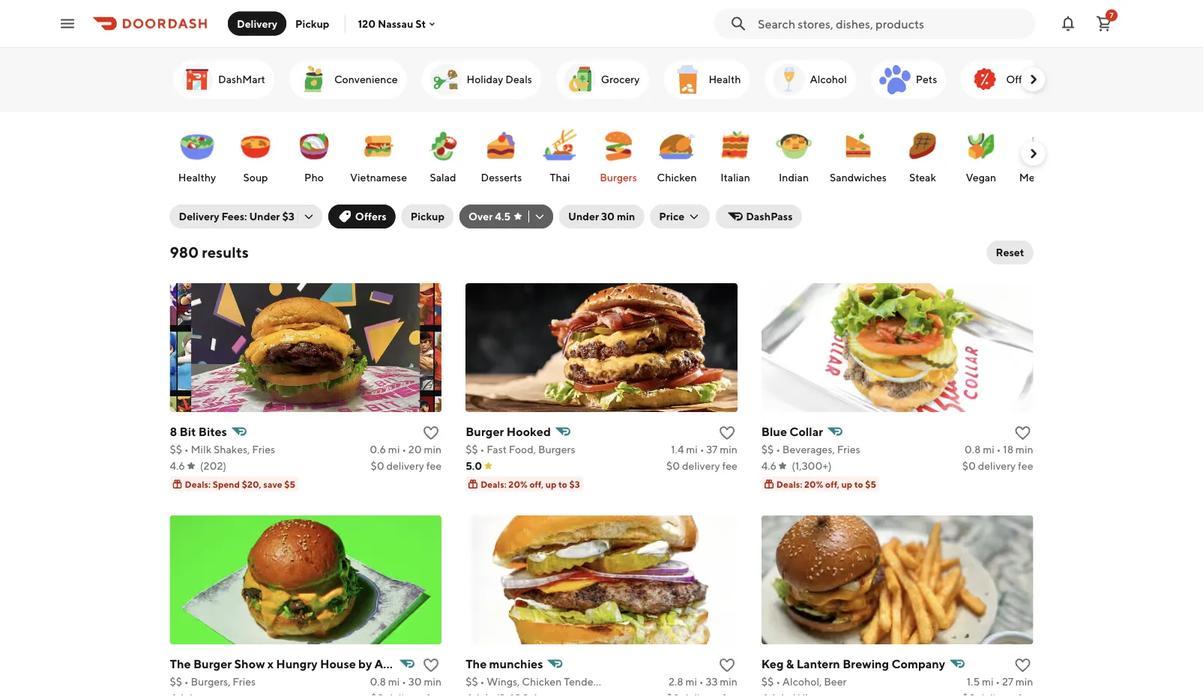 Task type: locate. For each thing, give the bounding box(es) containing it.
7 button
[[1090, 9, 1120, 39]]

1 vertical spatial 30
[[409, 676, 422, 689]]

deals: down (202)
[[185, 479, 211, 490]]

offers right offers icon
[[1006, 73, 1037, 86]]

1 deals: from the left
[[185, 479, 211, 490]]

offers down vietnamese
[[355, 210, 387, 223]]

click to add this store to your saved list image up 0.8 mi • 30 min
[[422, 657, 440, 675]]

1 horizontal spatial the
[[466, 657, 487, 672]]

1 horizontal spatial to
[[855, 479, 864, 490]]

0 horizontal spatial pickup
[[296, 17, 330, 30]]

fee down 0.8 mi • 18 min
[[1019, 460, 1034, 473]]

up down $$ • fast food, burgers
[[546, 479, 557, 490]]

• left 'burgers,'
[[184, 676, 189, 689]]

1.5
[[968, 676, 981, 689]]

2 20% from the left
[[805, 479, 824, 490]]

2 horizontal spatial $​0
[[963, 460, 977, 473]]

alcohol
[[810, 73, 847, 86]]

click to add this store to your saved list image up 1.5 mi • 27 min
[[1015, 657, 1033, 675]]

1 horizontal spatial $​0 delivery fee
[[667, 460, 738, 473]]

mi for burger hooked
[[687, 444, 698, 456]]

$​0 delivery fee down 1.4 mi • 37 min
[[667, 460, 738, 473]]

click to add this store to your saved list image for 8 bit bites
[[422, 425, 440, 443]]

pickup
[[296, 17, 330, 30], [411, 210, 445, 223]]

$3 right the fees:
[[282, 210, 295, 223]]

click to add this store to your saved list image up 1.4 mi • 37 min
[[719, 425, 737, 443]]

3 $​0 from the left
[[963, 460, 977, 473]]

$$ down blue
[[762, 444, 774, 456]]

min left price
[[617, 210, 636, 223]]

fries
[[252, 444, 275, 456], [838, 444, 861, 456], [233, 676, 256, 689]]

0 vertical spatial 0.8
[[965, 444, 982, 456]]

0 horizontal spatial 20%
[[509, 479, 528, 490]]

0.8 for blue collar
[[965, 444, 982, 456]]

nassau
[[378, 17, 414, 30]]

0 vertical spatial offers
[[1006, 73, 1037, 86]]

2 4.6 from the left
[[762, 460, 777, 473]]

2 under from the left
[[569, 210, 600, 223]]

2 delivery from the left
[[683, 460, 721, 473]]

fries for blue collar
[[838, 444, 861, 456]]

holiday deals link
[[422, 60, 541, 99]]

0 horizontal spatial delivery
[[387, 460, 425, 473]]

30 down cailan
[[409, 676, 422, 689]]

1 horizontal spatial chicken
[[657, 171, 697, 184]]

pets image
[[877, 62, 913, 98]]

0 vertical spatial 30
[[602, 210, 615, 223]]

mi right 0.6
[[388, 444, 400, 456]]

pickup left 120
[[296, 17, 330, 30]]

2 horizontal spatial delivery
[[979, 460, 1017, 473]]

0 vertical spatial chicken
[[657, 171, 697, 184]]

1 under from the left
[[249, 210, 280, 223]]

lantern
[[797, 657, 841, 672]]

under down thai
[[569, 210, 600, 223]]

0 horizontal spatial up
[[546, 479, 557, 490]]

2 the from the left
[[466, 657, 487, 672]]

8 bit bites
[[170, 425, 227, 439]]

0.8 down alvin
[[370, 676, 386, 689]]

delivery
[[237, 17, 278, 30], [179, 210, 219, 223]]

0 horizontal spatial 30
[[409, 676, 422, 689]]

1.4
[[672, 444, 685, 456]]

min right 20 on the left bottom of page
[[424, 444, 442, 456]]

3 fee from the left
[[1019, 460, 1034, 473]]

burger up fast
[[466, 425, 504, 439]]

mi right 1.5
[[983, 676, 994, 689]]

5.0
[[466, 460, 483, 473]]

fries right beverages,
[[838, 444, 861, 456]]

convenience image
[[295, 62, 331, 98]]

min down click to add this store to your saved list image
[[720, 676, 738, 689]]

20% for hooked
[[509, 479, 528, 490]]

offers
[[1006, 73, 1037, 86], [355, 210, 387, 223]]

1 horizontal spatial deals:
[[481, 479, 507, 490]]

1 horizontal spatial burgers
[[600, 171, 637, 184]]

0 vertical spatial delivery
[[237, 17, 278, 30]]

dashpass
[[747, 210, 793, 223]]

fries for the burger show x hungry house by alvin cailan
[[233, 676, 256, 689]]

4.6 down the 8
[[170, 460, 185, 473]]

delivery down 1.4 mi • 37 min
[[683, 460, 721, 473]]

open menu image
[[59, 15, 77, 33]]

2 up from the left
[[842, 479, 853, 490]]

the for the burger show x hungry house by alvin cailan
[[170, 657, 191, 672]]

$​0 delivery fee
[[371, 460, 442, 473], [667, 460, 738, 473], [963, 460, 1034, 473]]

pets
[[916, 73, 937, 86]]

1 vertical spatial burger
[[193, 657, 232, 672]]

1 horizontal spatial 20%
[[805, 479, 824, 490]]

under 30 min button
[[560, 205, 645, 229]]

1 vertical spatial burgers
[[539, 444, 576, 456]]

4.6
[[170, 460, 185, 473], [762, 460, 777, 473]]

deals: spend $20, save $5
[[185, 479, 296, 490]]

0 horizontal spatial fee
[[427, 460, 442, 473]]

2 $​0 from the left
[[667, 460, 681, 473]]

1 horizontal spatial pickup button
[[402, 205, 454, 229]]

0 horizontal spatial 0.8
[[370, 676, 386, 689]]

1 horizontal spatial $3
[[570, 479, 580, 490]]

0 horizontal spatial offers
[[355, 210, 387, 223]]

1 horizontal spatial delivery
[[237, 17, 278, 30]]

0 horizontal spatial $​0 delivery fee
[[371, 460, 442, 473]]

off, down food,
[[530, 479, 544, 490]]

0 vertical spatial burgers
[[600, 171, 637, 184]]

click to add this store to your saved list image
[[422, 425, 440, 443], [719, 425, 737, 443], [1015, 425, 1033, 443], [422, 657, 440, 675], [1015, 657, 1033, 675]]

mi for the munchies
[[686, 676, 698, 689]]

delivery for delivery
[[237, 17, 278, 30]]

the up wings,
[[466, 657, 487, 672]]

$​0 delivery fee for blue collar
[[963, 460, 1034, 473]]

$​0 down 0.6
[[371, 460, 385, 473]]

$$ left 'burgers,'
[[170, 676, 182, 689]]

salad
[[430, 171, 456, 184]]

2 off, from the left
[[826, 479, 840, 490]]

3 deals: from the left
[[777, 479, 803, 490]]

click to add this store to your saved list image
[[719, 657, 737, 675]]

sandwiches
[[830, 171, 887, 184]]

dashpass button
[[717, 205, 802, 229]]

offers inside offers button
[[355, 210, 387, 223]]

30 left price
[[602, 210, 615, 223]]

1 up from the left
[[546, 479, 557, 490]]

1 vertical spatial offers
[[355, 210, 387, 223]]

4.6 down blue
[[762, 460, 777, 473]]

delivery for 8 bit bites
[[387, 460, 425, 473]]

min right 37
[[720, 444, 738, 456]]

1 horizontal spatial offers
[[1006, 73, 1037, 86]]

20% for collar
[[805, 479, 824, 490]]

$​0 delivery fee for 8 bit bites
[[371, 460, 442, 473]]

2 horizontal spatial fee
[[1019, 460, 1034, 473]]

min right 18
[[1016, 444, 1034, 456]]

0 horizontal spatial the
[[170, 657, 191, 672]]

• left 27
[[996, 676, 1001, 689]]

0 vertical spatial pickup button
[[287, 12, 339, 36]]

to down the "$$ • beverages, fries"
[[855, 479, 864, 490]]

deals: for hooked
[[481, 479, 507, 490]]

mi
[[388, 444, 400, 456], [687, 444, 698, 456], [984, 444, 995, 456], [388, 676, 400, 689], [686, 676, 698, 689], [983, 676, 994, 689]]

20% down $$ • fast food, burgers
[[509, 479, 528, 490]]

dashmart image
[[179, 62, 215, 98]]

off, for hooked
[[530, 479, 544, 490]]

dashmart
[[218, 73, 265, 86]]

1 4.6 from the left
[[170, 460, 185, 473]]

Store search: begin typing to search for stores available on DoorDash text field
[[758, 15, 1027, 32]]

burgers down hooked
[[539, 444, 576, 456]]

deals: 20% off, up to $3
[[481, 479, 580, 490]]

0 horizontal spatial deals:
[[185, 479, 211, 490]]

to for burger hooked
[[559, 479, 568, 490]]

20% down (1,300+)
[[805, 479, 824, 490]]

under
[[249, 210, 280, 223], [569, 210, 600, 223]]

37
[[707, 444, 718, 456]]

to down $$ • fast food, burgers
[[559, 479, 568, 490]]

4.5
[[495, 210, 511, 223]]

delivery
[[387, 460, 425, 473], [683, 460, 721, 473], [979, 460, 1017, 473]]

convenience
[[334, 73, 398, 86]]

spend
[[213, 479, 240, 490]]

$3 down $$ • fast food, burgers
[[570, 479, 580, 490]]

1 fee from the left
[[427, 460, 442, 473]]

burger up '$$ • burgers, fries'
[[193, 657, 232, 672]]

mexican
[[1020, 171, 1060, 184]]

&
[[787, 657, 795, 672]]

up
[[546, 479, 557, 490], [842, 479, 853, 490]]

3 delivery from the left
[[979, 460, 1017, 473]]

mi down alvin
[[388, 676, 400, 689]]

the up 'burgers,'
[[170, 657, 191, 672]]

1 horizontal spatial 4.6
[[762, 460, 777, 473]]

1 horizontal spatial up
[[842, 479, 853, 490]]

1 off, from the left
[[530, 479, 544, 490]]

click to add this store to your saved list image up 0.6 mi • 20 min
[[422, 425, 440, 443]]

2 deals: from the left
[[481, 479, 507, 490]]

off, down (1,300+)
[[826, 479, 840, 490]]

$$ for the burger show x hungry house by alvin cailan
[[170, 676, 182, 689]]

min right 27
[[1016, 676, 1034, 689]]

pickup button left 120
[[287, 12, 339, 36]]

1 vertical spatial chicken
[[522, 676, 562, 689]]

min down cailan
[[424, 676, 442, 689]]

1 horizontal spatial fee
[[723, 460, 738, 473]]

$​0 delivery fee down 0.6 mi • 20 min
[[371, 460, 442, 473]]

mi left 18
[[984, 444, 995, 456]]

1 to from the left
[[559, 479, 568, 490]]

offers button
[[328, 205, 396, 229]]

2 horizontal spatial $​0 delivery fee
[[963, 460, 1034, 473]]

3 $​0 delivery fee from the left
[[963, 460, 1034, 473]]

8
[[170, 425, 177, 439]]

delivery inside delivery button
[[237, 17, 278, 30]]

1 horizontal spatial 0.8
[[965, 444, 982, 456]]

4.6 for blue
[[762, 460, 777, 473]]

1 delivery from the left
[[387, 460, 425, 473]]

4.6 for 8
[[170, 460, 185, 473]]

fee down 1.4 mi • 37 min
[[723, 460, 738, 473]]

$$ up 5.0
[[466, 444, 478, 456]]

1 horizontal spatial delivery
[[683, 460, 721, 473]]

1 horizontal spatial 30
[[602, 210, 615, 223]]

delivery down 0.8 mi • 18 min
[[979, 460, 1017, 473]]

• down alvin
[[402, 676, 407, 689]]

under right the fees:
[[249, 210, 280, 223]]

offers inside offers link
[[1006, 73, 1037, 86]]

$​0
[[371, 460, 385, 473], [667, 460, 681, 473], [963, 460, 977, 473]]

2 horizontal spatial deals:
[[777, 479, 803, 490]]

20%
[[509, 479, 528, 490], [805, 479, 824, 490]]

to for blue collar
[[855, 479, 864, 490]]

1 $​0 from the left
[[371, 460, 385, 473]]

1 vertical spatial pickup button
[[402, 205, 454, 229]]

2 fee from the left
[[723, 460, 738, 473]]

$$ for burger hooked
[[466, 444, 478, 456]]

• left 33 at the bottom of page
[[700, 676, 704, 689]]

1 horizontal spatial $5
[[866, 479, 877, 490]]

0.8 left 18
[[965, 444, 982, 456]]

2 to from the left
[[855, 479, 864, 490]]

mi for keg & lantern brewing company
[[983, 676, 994, 689]]

deals: down 5.0
[[481, 479, 507, 490]]

$$ down keg
[[762, 676, 774, 689]]

mi right 2.8
[[686, 676, 698, 689]]

holiday deals image
[[428, 62, 464, 98]]

1 horizontal spatial pickup
[[411, 210, 445, 223]]

over 4.5 button
[[460, 205, 554, 229]]

0 horizontal spatial $5
[[284, 479, 296, 490]]

reset button
[[988, 241, 1034, 265]]

27
[[1003, 676, 1014, 689]]

st
[[416, 17, 426, 30]]

$$ down the 8
[[170, 444, 182, 456]]

1 horizontal spatial $​0
[[667, 460, 681, 473]]

the burger show x hungry house by alvin cailan
[[170, 657, 442, 672]]

0 horizontal spatial 4.6
[[170, 460, 185, 473]]

$$ • fast food, burgers
[[466, 444, 576, 456]]

delivery up dashmart
[[237, 17, 278, 30]]

33
[[706, 676, 718, 689]]

to
[[559, 479, 568, 490], [855, 479, 864, 490]]

$$ • burgers, fries
[[170, 676, 256, 689]]

0 horizontal spatial under
[[249, 210, 280, 223]]

0 horizontal spatial $3
[[282, 210, 295, 223]]

chicken up price
[[657, 171, 697, 184]]

1 vertical spatial 0.8
[[370, 676, 386, 689]]

$$
[[170, 444, 182, 456], [466, 444, 478, 456], [762, 444, 774, 456], [170, 676, 182, 689], [466, 676, 478, 689], [762, 676, 774, 689]]

min for keg & lantern brewing company
[[1016, 676, 1034, 689]]

$$ left wings,
[[466, 676, 478, 689]]

0 horizontal spatial off,
[[530, 479, 544, 490]]

1 horizontal spatial off,
[[826, 479, 840, 490]]

indian
[[779, 171, 809, 184]]

$$ for the munchies
[[466, 676, 478, 689]]

0 horizontal spatial delivery
[[179, 210, 219, 223]]

alcohol image
[[771, 62, 807, 98]]

1 vertical spatial delivery
[[179, 210, 219, 223]]

pickup button down salad
[[402, 205, 454, 229]]

pickup button
[[287, 12, 339, 36], [402, 205, 454, 229]]

1 horizontal spatial burger
[[466, 425, 504, 439]]

$​0 delivery fee down 0.8 mi • 18 min
[[963, 460, 1034, 473]]

click to add this store to your saved list image up 0.8 mi • 18 min
[[1015, 425, 1033, 443]]

off,
[[530, 479, 544, 490], [826, 479, 840, 490]]

holiday deals
[[467, 73, 532, 86]]

0 horizontal spatial burger
[[193, 657, 232, 672]]

price button
[[651, 205, 711, 229]]

up down the "$$ • beverages, fries"
[[842, 479, 853, 490]]

1 the from the left
[[170, 657, 191, 672]]

delivery left the fees:
[[179, 210, 219, 223]]

1 20% from the left
[[509, 479, 528, 490]]

$​0 down 1.4
[[667, 460, 681, 473]]

$3
[[282, 210, 295, 223], [570, 479, 580, 490]]

0 horizontal spatial to
[[559, 479, 568, 490]]

chicken down munchies
[[522, 676, 562, 689]]

health image
[[670, 62, 706, 98]]

delivery down 0.6 mi • 20 min
[[387, 460, 425, 473]]

fries down the show
[[233, 676, 256, 689]]

next button of carousel image
[[1027, 72, 1042, 87]]

min
[[617, 210, 636, 223], [424, 444, 442, 456], [720, 444, 738, 456], [1016, 444, 1034, 456], [424, 676, 442, 689], [720, 676, 738, 689], [1016, 676, 1034, 689]]

1 $​0 delivery fee from the left
[[371, 460, 442, 473]]

mi for blue collar
[[984, 444, 995, 456]]

1 horizontal spatial under
[[569, 210, 600, 223]]

2 $​0 delivery fee from the left
[[667, 460, 738, 473]]

fee down 0.6 mi • 20 min
[[427, 460, 442, 473]]

• down blue
[[776, 444, 781, 456]]

$$ for blue collar
[[762, 444, 774, 456]]

30 inside button
[[602, 210, 615, 223]]

alcohol,
[[783, 676, 823, 689]]

deals: down (1,300+)
[[777, 479, 803, 490]]

food,
[[509, 444, 536, 456]]

$$ • wings, chicken tenders
[[466, 676, 602, 689]]

burgers up under 30 min
[[600, 171, 637, 184]]

click to add this store to your saved list image for blue collar
[[1015, 425, 1033, 443]]

$​0 down 0.8 mi • 18 min
[[963, 460, 977, 473]]

0 horizontal spatial $​0
[[371, 460, 385, 473]]

mi right 1.4
[[687, 444, 698, 456]]

vietnamese
[[350, 171, 407, 184]]

•
[[184, 444, 189, 456], [402, 444, 407, 456], [480, 444, 485, 456], [700, 444, 705, 456], [776, 444, 781, 456], [997, 444, 1002, 456], [184, 676, 189, 689], [402, 676, 407, 689], [480, 676, 485, 689], [700, 676, 704, 689], [776, 676, 781, 689], [996, 676, 1001, 689]]

pickup down salad
[[411, 210, 445, 223]]



Task type: describe. For each thing, give the bounding box(es) containing it.
delivery fees: under $3
[[179, 210, 295, 223]]

munchies
[[490, 657, 543, 672]]

the munchies
[[466, 657, 543, 672]]

thai
[[550, 171, 570, 184]]

min for the munchies
[[720, 676, 738, 689]]

• left 'milk'
[[184, 444, 189, 456]]

min for 8 bit bites
[[424, 444, 442, 456]]

(1,300+)
[[792, 460, 832, 473]]

2.8
[[669, 676, 684, 689]]

company
[[892, 657, 946, 672]]

7
[[1110, 11, 1114, 20]]

120 nassau st button
[[358, 17, 438, 30]]

0.6
[[370, 444, 386, 456]]

soup
[[243, 171, 268, 184]]

grocery image
[[562, 62, 598, 98]]

$​0 for burger hooked
[[667, 460, 681, 473]]

dashmart link
[[173, 60, 274, 99]]

18
[[1004, 444, 1014, 456]]

healthy
[[178, 171, 216, 184]]

$20,
[[242, 479, 262, 490]]

fee for burger hooked
[[723, 460, 738, 473]]

off, for collar
[[826, 479, 840, 490]]

grocery link
[[556, 60, 649, 99]]

pets link
[[871, 60, 946, 99]]

up for blue collar
[[842, 479, 853, 490]]

2.8 mi • 33 min
[[669, 676, 738, 689]]

0.8 mi • 30 min
[[370, 676, 442, 689]]

0 horizontal spatial pickup button
[[287, 12, 339, 36]]

click to add this store to your saved list image for keg & lantern brewing company
[[1015, 657, 1033, 675]]

1 vertical spatial $3
[[570, 479, 580, 490]]

burgers,
[[191, 676, 231, 689]]

mi for 8 bit bites
[[388, 444, 400, 456]]

over 4.5
[[469, 210, 511, 223]]

980
[[170, 244, 199, 261]]

• left 20 on the left bottom of page
[[402, 444, 407, 456]]

x
[[268, 657, 274, 672]]

$​0 for 8 bit bites
[[371, 460, 385, 473]]

holiday
[[467, 73, 503, 86]]

0 horizontal spatial chicken
[[522, 676, 562, 689]]

fast
[[487, 444, 507, 456]]

burger hooked
[[466, 425, 551, 439]]

0 horizontal spatial burgers
[[539, 444, 576, 456]]

tenders
[[564, 676, 602, 689]]

delivery for delivery fees: under $3
[[179, 210, 219, 223]]

keg & lantern brewing company
[[762, 657, 946, 672]]

fee for blue collar
[[1019, 460, 1034, 473]]

price
[[660, 210, 685, 223]]

0.8 for the burger show x hungry house by alvin cailan
[[370, 676, 386, 689]]

steak
[[910, 171, 936, 184]]

• down keg
[[776, 676, 781, 689]]

desserts
[[481, 171, 522, 184]]

blue
[[762, 425, 788, 439]]

offers link
[[961, 60, 1046, 99]]

wings,
[[487, 676, 520, 689]]

delivery for burger hooked
[[683, 460, 721, 473]]

delivery for blue collar
[[979, 460, 1017, 473]]

offers image
[[967, 62, 1003, 98]]

brewing
[[843, 657, 890, 672]]

120 nassau st
[[358, 17, 426, 30]]

next button of carousel image
[[1027, 146, 1042, 161]]

milk
[[191, 444, 212, 456]]

min for burger hooked
[[720, 444, 738, 456]]

120
[[358, 17, 376, 30]]

beer
[[825, 676, 847, 689]]

fee for 8 bit bites
[[427, 460, 442, 473]]

1 vertical spatial pickup
[[411, 210, 445, 223]]

click to add this store to your saved list image for burger hooked
[[719, 425, 737, 443]]

2 $5 from the left
[[866, 479, 877, 490]]

vegan
[[966, 171, 997, 184]]

health
[[709, 73, 741, 86]]

deals
[[505, 73, 532, 86]]

mi for the burger show x hungry house by alvin cailan
[[388, 676, 400, 689]]

convenience link
[[289, 60, 407, 99]]

up for burger hooked
[[546, 479, 557, 490]]

0 vertical spatial $3
[[282, 210, 295, 223]]

click to add this store to your saved list image for the burger show x hungry house by alvin cailan
[[422, 657, 440, 675]]

deals: for bit
[[185, 479, 211, 490]]

health link
[[664, 60, 750, 99]]

save
[[264, 479, 283, 490]]

0 vertical spatial burger
[[466, 425, 504, 439]]

$$ for keg & lantern brewing company
[[762, 676, 774, 689]]

min for the burger show x hungry house by alvin cailan
[[424, 676, 442, 689]]

0.8 mi • 18 min
[[965, 444, 1034, 456]]

beverages,
[[783, 444, 836, 456]]

deals: for collar
[[777, 479, 803, 490]]

$​0 for blue collar
[[963, 460, 977, 473]]

min for blue collar
[[1016, 444, 1034, 456]]

grocery
[[601, 73, 640, 86]]

1 $5 from the left
[[284, 479, 296, 490]]

bit
[[180, 425, 196, 439]]

italian
[[721, 171, 750, 184]]

980 results
[[170, 244, 249, 261]]

under 30 min
[[569, 210, 636, 223]]

alcohol link
[[765, 60, 856, 99]]

keg
[[762, 657, 784, 672]]

show
[[234, 657, 265, 672]]

fees:
[[222, 210, 247, 223]]

collar
[[790, 425, 824, 439]]

hooked
[[507, 425, 551, 439]]

pho
[[304, 171, 324, 184]]

bites
[[199, 425, 227, 439]]

min inside button
[[617, 210, 636, 223]]

the for the munchies
[[466, 657, 487, 672]]

house
[[320, 657, 356, 672]]

by
[[359, 657, 372, 672]]

• left wings,
[[480, 676, 485, 689]]

0.6 mi • 20 min
[[370, 444, 442, 456]]

cailan
[[406, 657, 442, 672]]

reset
[[997, 246, 1025, 259]]

$$ for 8 bit bites
[[170, 444, 182, 456]]

• left fast
[[480, 444, 485, 456]]

notification bell image
[[1060, 15, 1078, 33]]

shakes,
[[214, 444, 250, 456]]

$​0 delivery fee for burger hooked
[[667, 460, 738, 473]]

delivery button
[[228, 12, 287, 36]]

results
[[202, 244, 249, 261]]

• left 18
[[997, 444, 1002, 456]]

$$ • milk shakes, fries
[[170, 444, 275, 456]]

fries right shakes,
[[252, 444, 275, 456]]

$$ • alcohol, beer
[[762, 676, 847, 689]]

• left 37
[[700, 444, 705, 456]]

1.4 mi • 37 min
[[672, 444, 738, 456]]

under inside button
[[569, 210, 600, 223]]

0 vertical spatial pickup
[[296, 17, 330, 30]]

(202)
[[200, 460, 227, 473]]

20
[[409, 444, 422, 456]]

4 items, open order cart image
[[1096, 15, 1114, 33]]



Task type: vqa. For each thing, say whether or not it's contained in the screenshot.
Offers icon
yes



